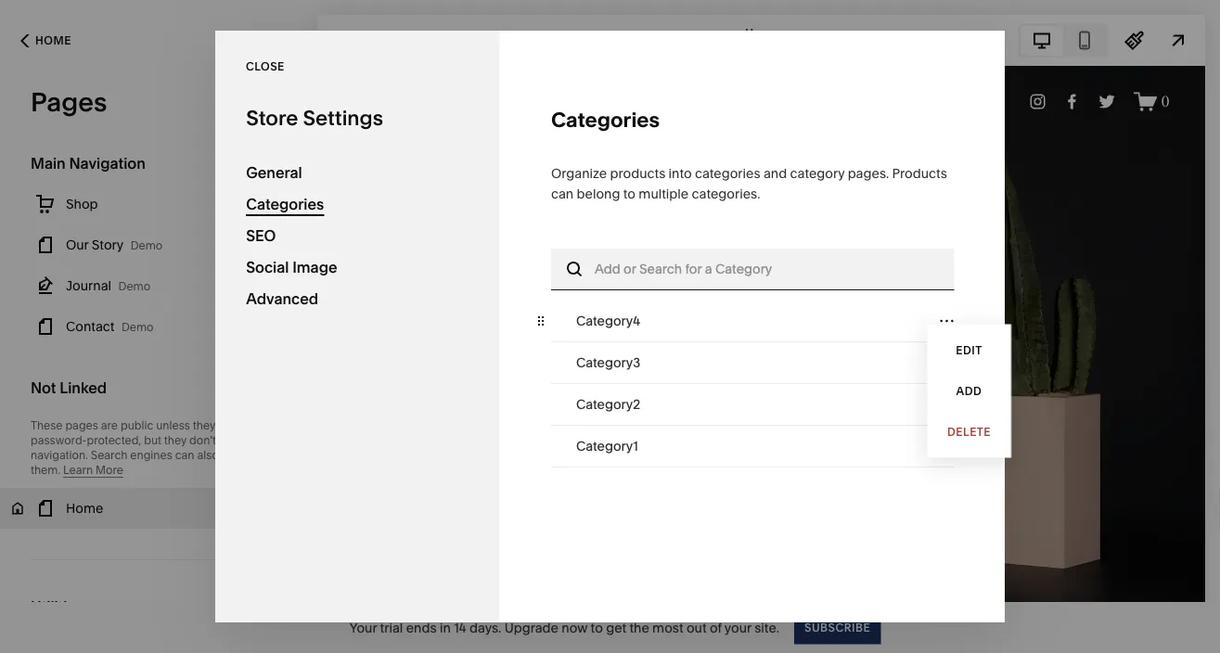 Task type: describe. For each thing, give the bounding box(es) containing it.
days.
[[470, 620, 502, 636]]

delete
[[948, 425, 992, 439]]

category3
[[576, 355, 640, 371]]

not linked
[[31, 379, 107, 397]]

site.
[[755, 620, 780, 636]]

the inside these pages are public unless they're disabled or password-protected, but they don't appear in the navigation. search engines can also discover them.
[[271, 434, 288, 447]]

social image link
[[246, 252, 469, 283]]

not
[[31, 379, 56, 397]]

appear
[[219, 434, 256, 447]]

0 vertical spatial categories
[[551, 107, 660, 132]]

of
[[710, 620, 722, 636]]

can inside organize products into categories and category pages. products can belong to multiple categories.
[[551, 186, 573, 202]]

image
[[293, 258, 337, 276]]

our story demo
[[66, 237, 163, 253]]

search
[[91, 449, 128, 462]]

navigation
[[69, 154, 146, 172]]

categories.
[[692, 186, 760, 202]]

or
[[280, 419, 291, 433]]

get
[[606, 620, 627, 636]]

protected,
[[87, 434, 141, 447]]

most
[[653, 620, 684, 636]]

social image
[[246, 258, 337, 276]]

contact
[[66, 319, 115, 335]]

organize
[[551, 166, 607, 181]]

your
[[725, 620, 752, 636]]

into
[[669, 166, 692, 181]]

Add or Search for a Category field
[[595, 259, 941, 279]]

1 horizontal spatial the
[[630, 620, 650, 636]]

they
[[164, 434, 187, 447]]

journal
[[66, 278, 111, 294]]

14
[[454, 620, 467, 636]]

demo for journal
[[118, 280, 151, 293]]

shop
[[66, 196, 98, 212]]

password-
[[31, 434, 87, 447]]

demo for contact
[[122, 321, 154, 334]]

disabled
[[232, 419, 277, 433]]

organize products into categories and category pages. products can belong to multiple categories.
[[551, 166, 947, 202]]

general
[[246, 163, 302, 181]]

category2
[[576, 397, 640, 413]]

engines
[[130, 449, 173, 462]]

advanced
[[246, 290, 319, 308]]

edit
[[956, 344, 983, 357]]

0 horizontal spatial to
[[591, 620, 603, 636]]

seo link
[[246, 220, 469, 252]]

pages
[[65, 419, 98, 433]]

story
[[92, 237, 124, 253]]

learn
[[63, 464, 93, 477]]

contact demo
[[66, 319, 154, 335]]

pages
[[31, 86, 107, 118]]

don't
[[189, 434, 216, 447]]

and
[[764, 166, 787, 181]]

settings
[[303, 105, 383, 130]]

them.
[[31, 464, 61, 477]]

journal demo
[[66, 278, 151, 294]]

but
[[144, 434, 162, 447]]

they're
[[193, 419, 229, 433]]

navigation.
[[31, 449, 88, 462]]

your trial ends in 14 days. upgrade now to get the most out of your site.
[[350, 620, 780, 636]]

2 home button from the top
[[0, 488, 318, 529]]

now
[[562, 620, 588, 636]]

categories
[[695, 166, 760, 181]]

upgrade
[[505, 620, 559, 636]]

public
[[121, 419, 153, 433]]

add button
[[927, 371, 1012, 412]]



Task type: vqa. For each thing, say whether or not it's contained in the screenshot.
from.
no



Task type: locate. For each thing, give the bounding box(es) containing it.
ends
[[406, 620, 437, 636]]

demo right story
[[131, 239, 163, 253]]

home button
[[0, 20, 92, 61], [0, 488, 318, 529]]

to down products
[[623, 186, 635, 202]]

products
[[892, 166, 947, 181]]

learn more
[[63, 464, 123, 477]]

seo
[[246, 227, 276, 245]]

to inside organize products into categories and category pages. products can belong to multiple categories.
[[623, 186, 635, 202]]

dialog containing store settings
[[216, 31, 1221, 623]]

1 horizontal spatial can
[[551, 186, 573, 202]]

0 vertical spatial to
[[623, 186, 635, 202]]

unless
[[156, 419, 190, 433]]

are
[[101, 419, 118, 433]]

main navigation
[[31, 154, 146, 172]]

demo
[[131, 239, 163, 253], [118, 280, 151, 293], [122, 321, 154, 334]]

demo inside the contact demo
[[122, 321, 154, 334]]

general link
[[246, 157, 469, 188]]

learn more link
[[63, 464, 123, 478]]

in down disabled
[[259, 434, 269, 447]]

store
[[246, 105, 298, 130]]

more
[[96, 464, 123, 477]]

demo right contact
[[122, 321, 154, 334]]

belong
[[577, 186, 620, 202]]

products
[[610, 166, 665, 181]]

tab list
[[1021, 26, 1107, 55]]

0 vertical spatial the
[[271, 434, 288, 447]]

shop button
[[0, 184, 318, 225]]

0 horizontal spatial can
[[175, 449, 195, 462]]

1 horizontal spatial to
[[623, 186, 635, 202]]

1 horizontal spatial in
[[440, 620, 451, 636]]

home button down engines
[[0, 488, 318, 529]]

in
[[259, 434, 269, 447], [440, 620, 451, 636]]

in left 14
[[440, 620, 451, 636]]

categories up organize at the top
[[551, 107, 660, 132]]

1 vertical spatial in
[[440, 620, 451, 636]]

categories link
[[246, 188, 469, 220]]

discover
[[222, 449, 267, 462]]

these pages are public unless they're disabled or password-protected, but they don't appear in the navigation. search engines can also discover them.
[[31, 419, 291, 477]]

1 horizontal spatial categories
[[551, 107, 660, 132]]

0 vertical spatial home button
[[0, 20, 92, 61]]

category4
[[576, 313, 640, 329]]

categories
[[551, 107, 660, 132], [246, 195, 324, 213]]

close button
[[246, 50, 285, 83]]

2 vertical spatial demo
[[122, 321, 154, 334]]

0 vertical spatial in
[[259, 434, 269, 447]]

1 vertical spatial home button
[[0, 488, 318, 529]]

close
[[246, 59, 285, 73]]

1 home button from the top
[[0, 20, 92, 61]]

pages.
[[848, 166, 889, 181]]

can down organize at the top
[[551, 186, 573, 202]]

can
[[551, 186, 573, 202], [175, 449, 195, 462]]

category1
[[576, 439, 638, 454]]

1 vertical spatial the
[[630, 620, 650, 636]]

1 vertical spatial can
[[175, 449, 195, 462]]

advanced link
[[246, 283, 469, 315]]

0 horizontal spatial categories
[[246, 195, 324, 213]]

your
[[350, 620, 377, 636]]

out
[[687, 620, 707, 636]]

category
[[790, 166, 845, 181]]

demo inside our story demo
[[131, 239, 163, 253]]

these
[[31, 419, 63, 433]]

our
[[66, 237, 89, 253]]

to left get
[[591, 620, 603, 636]]

0 horizontal spatial the
[[271, 434, 288, 447]]

0 horizontal spatial in
[[259, 434, 269, 447]]

1 vertical spatial to
[[591, 620, 603, 636]]

demo right journal
[[118, 280, 151, 293]]

dialog
[[216, 31, 1221, 623]]

trial
[[380, 620, 403, 636]]

home
[[746, 26, 778, 39], [35, 34, 71, 47], [66, 501, 103, 517]]

store settings
[[246, 105, 383, 130]]

can down they
[[175, 449, 195, 462]]

delete button
[[927, 412, 1012, 453]]

main
[[31, 154, 66, 172]]

can inside these pages are public unless they're disabled or password-protected, but they don't appear in the navigation. search engines can also discover them.
[[175, 449, 195, 462]]

categories down general
[[246, 195, 324, 213]]

also
[[197, 449, 219, 462]]

the down or
[[271, 434, 288, 447]]

linked
[[60, 379, 107, 397]]

edit button
[[927, 330, 1012, 371]]

1 vertical spatial categories
[[246, 195, 324, 213]]

1 vertical spatial demo
[[118, 280, 151, 293]]

add a new page to the "main navigation" group image
[[241, 153, 262, 174]]

0 vertical spatial can
[[551, 186, 573, 202]]

multiple
[[639, 186, 689, 202]]

0 vertical spatial demo
[[131, 239, 163, 253]]

add
[[957, 384, 983, 398]]

to
[[623, 186, 635, 202], [591, 620, 603, 636]]

the right get
[[630, 620, 650, 636]]

demo inside journal demo
[[118, 280, 151, 293]]

social
[[246, 258, 289, 276]]

home button up pages
[[0, 20, 92, 61]]

the
[[271, 434, 288, 447], [630, 620, 650, 636]]

utilities
[[31, 598, 84, 616]]

in inside these pages are public unless they're disabled or password-protected, but they don't appear in the navigation. search engines can also discover them.
[[259, 434, 269, 447]]



